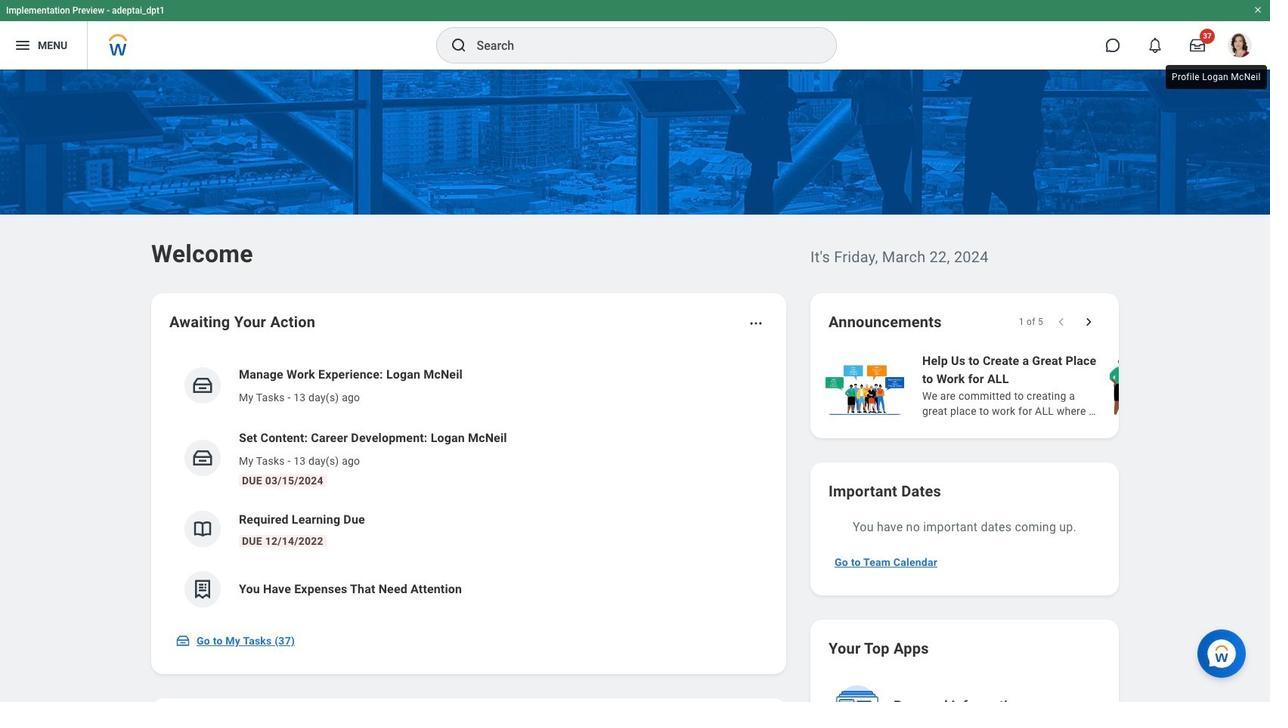 Task type: describe. For each thing, give the bounding box(es) containing it.
justify image
[[14, 36, 32, 54]]

Search Workday  search field
[[477, 29, 805, 62]]

close environment banner image
[[1254, 5, 1263, 14]]

dashboard expenses image
[[191, 579, 214, 601]]

2 vertical spatial inbox image
[[175, 634, 191, 649]]

book open image
[[191, 518, 214, 541]]

inbox large image
[[1190, 38, 1206, 53]]

0 horizontal spatial list
[[169, 354, 768, 620]]

chevron left small image
[[1054, 315, 1069, 330]]



Task type: vqa. For each thing, say whether or not it's contained in the screenshot.
1st caret up image from the top of the Optional Worklets group
no



Task type: locate. For each thing, give the bounding box(es) containing it.
related actions image
[[749, 316, 764, 331]]

chevron right small image
[[1082, 315, 1097, 330]]

0 vertical spatial inbox image
[[191, 374, 214, 397]]

1 horizontal spatial list
[[823, 351, 1271, 421]]

list
[[823, 351, 1271, 421], [169, 354, 768, 620]]

main content
[[0, 70, 1271, 703]]

profile logan mcneil image
[[1228, 33, 1252, 61]]

1 vertical spatial inbox image
[[191, 447, 214, 470]]

status
[[1019, 316, 1044, 328]]

banner
[[0, 0, 1271, 70]]

tooltip
[[1163, 62, 1270, 92]]

search image
[[450, 36, 468, 54]]

inbox image
[[191, 374, 214, 397], [191, 447, 214, 470], [175, 634, 191, 649]]

notifications large image
[[1148, 38, 1163, 53]]



